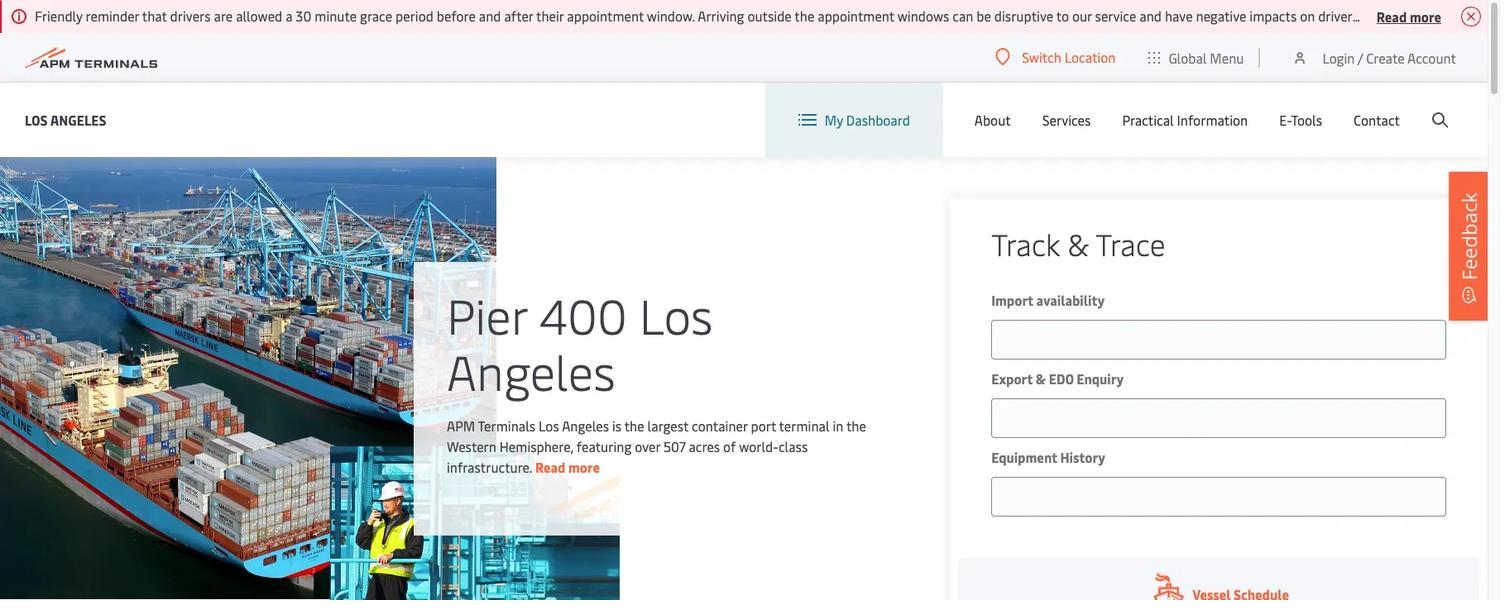 Task type: describe. For each thing, give the bounding box(es) containing it.
about
[[975, 111, 1011, 129]]

that
[[142, 7, 167, 25]]

import availability
[[991, 291, 1105, 309]]

before
[[437, 7, 476, 25]]

to
[[1056, 7, 1069, 25]]

about button
[[975, 83, 1011, 157]]

availability
[[1036, 291, 1105, 309]]

2 and from the left
[[1140, 7, 1162, 25]]

after
[[504, 7, 533, 25]]

0 horizontal spatial the
[[625, 417, 644, 435]]

over
[[635, 438, 660, 456]]

terminals
[[478, 417, 535, 435]]

close alert image
[[1461, 7, 1481, 26]]

global menu button
[[1132, 33, 1261, 82]]

friendly
[[35, 7, 83, 25]]

pier
[[447, 282, 527, 348]]

allowed
[[236, 7, 282, 25]]

who
[[1362, 7, 1387, 25]]

la secondary image
[[330, 447, 620, 601]]

apm terminals los angeles is the largest container port terminal in the western hemisphere, featuring over 507 acres of world-class infrastructure.
[[447, 417, 866, 477]]

minute
[[315, 7, 357, 25]]

be
[[977, 7, 991, 25]]

have
[[1165, 7, 1193, 25]]

los angeles
[[25, 110, 106, 129]]

negative
[[1196, 7, 1247, 25]]

arriving
[[698, 7, 744, 25]]

practical information
[[1122, 111, 1248, 129]]

import
[[991, 291, 1033, 309]]

& for trace
[[1068, 223, 1089, 264]]

a
[[286, 7, 292, 25]]

their
[[536, 7, 564, 25]]

outside
[[748, 7, 792, 25]]

los inside "los angeles" link
[[25, 110, 48, 129]]

los angeles pier 400 image
[[0, 157, 496, 600]]

can
[[953, 7, 973, 25]]

los angeles link
[[25, 110, 106, 130]]

login
[[1323, 48, 1355, 67]]

1 appointment from the left
[[567, 7, 644, 25]]

equipment history
[[991, 448, 1105, 467]]

switch
[[1022, 48, 1061, 66]]

world-
[[739, 438, 779, 456]]

reminder
[[86, 7, 139, 25]]

time.
[[1445, 7, 1475, 25]]

507
[[664, 438, 686, 456]]

information
[[1177, 111, 1248, 129]]

read more for read more link at the left bottom
[[535, 458, 600, 477]]

feedback
[[1456, 193, 1483, 281]]

track
[[991, 223, 1060, 264]]

e-
[[1279, 111, 1291, 129]]

largest
[[648, 417, 689, 435]]

period
[[396, 7, 434, 25]]

los for apm terminals los angeles is the largest container port terminal in the western hemisphere, featuring over 507 acres of world-class infrastructure.
[[539, 417, 559, 435]]

more for read more link at the left bottom
[[568, 458, 600, 477]]

edo
[[1049, 370, 1074, 388]]

30
[[296, 7, 311, 25]]

port
[[751, 417, 776, 435]]

acres
[[689, 438, 720, 456]]

windows
[[898, 7, 949, 25]]

window.
[[647, 7, 695, 25]]

0 vertical spatial angeles
[[50, 110, 106, 129]]

enquiry
[[1077, 370, 1124, 388]]

my dashboard
[[825, 111, 910, 129]]

read more button
[[1377, 6, 1441, 26]]

apm
[[447, 417, 475, 435]]

services button
[[1042, 83, 1091, 157]]

read for read more link at the left bottom
[[535, 458, 566, 477]]

angeles for apm
[[562, 417, 609, 435]]

& for edo
[[1036, 370, 1046, 388]]

class
[[779, 438, 808, 456]]



Task type: vqa. For each thing, say whether or not it's contained in the screenshot.
"Select Location" on the top left of page
no



Task type: locate. For each thing, give the bounding box(es) containing it.
0 horizontal spatial read
[[535, 458, 566, 477]]

1 drivers from the left
[[170, 7, 211, 25]]

more down featuring
[[568, 458, 600, 477]]

my
[[825, 111, 843, 129]]

login / create account link
[[1292, 33, 1456, 82]]

location
[[1065, 48, 1116, 66]]

1 horizontal spatial &
[[1068, 223, 1089, 264]]

global
[[1169, 48, 1207, 67]]

arrive
[[1390, 7, 1424, 25]]

contact button
[[1354, 83, 1400, 157]]

container
[[692, 417, 748, 435]]

0 vertical spatial read more
[[1377, 7, 1441, 25]]

read more down hemisphere,
[[535, 458, 600, 477]]

0 horizontal spatial read more
[[535, 458, 600, 477]]

2 vertical spatial angeles
[[562, 417, 609, 435]]

angeles
[[50, 110, 106, 129], [447, 338, 615, 404], [562, 417, 609, 435]]

1 vertical spatial angeles
[[447, 338, 615, 404]]

read down hemisphere,
[[535, 458, 566, 477]]

1 horizontal spatial on
[[1427, 7, 1442, 25]]

hemisphere,
[[500, 438, 573, 456]]

equipment
[[991, 448, 1057, 467]]

feedback button
[[1449, 172, 1490, 321]]

& left edo
[[1036, 370, 1046, 388]]

contact
[[1354, 111, 1400, 129]]

e-tools button
[[1279, 83, 1322, 157]]

appointment
[[567, 7, 644, 25], [818, 7, 894, 25]]

dashboard
[[846, 111, 910, 129]]

terminal
[[779, 417, 830, 435]]

0 horizontal spatial los
[[25, 110, 48, 129]]

and left after
[[479, 7, 501, 25]]

read more up login / create account
[[1377, 7, 1441, 25]]

2 horizontal spatial los
[[639, 282, 713, 348]]

2 vertical spatial los
[[539, 417, 559, 435]]

tools
[[1291, 111, 1322, 129]]

1 horizontal spatial appointment
[[818, 7, 894, 25]]

1 vertical spatial read more
[[535, 458, 600, 477]]

&
[[1068, 223, 1089, 264], [1036, 370, 1046, 388]]

read more for read more button
[[1377, 7, 1441, 25]]

1 on from the left
[[1300, 7, 1315, 25]]

/
[[1358, 48, 1363, 67]]

1 and from the left
[[479, 7, 501, 25]]

drivers left are
[[170, 7, 211, 25]]

e-tools
[[1279, 111, 1322, 129]]

1 vertical spatial &
[[1036, 370, 1046, 388]]

appointment left windows
[[818, 7, 894, 25]]

switch location button
[[996, 48, 1116, 66]]

login / create account
[[1323, 48, 1456, 67]]

the right outside
[[795, 7, 814, 25]]

services
[[1042, 111, 1091, 129]]

is
[[612, 417, 622, 435]]

on left time.
[[1427, 7, 1442, 25]]

on
[[1300, 7, 1315, 25], [1427, 7, 1442, 25]]

disruptive
[[994, 7, 1053, 25]]

& left trace
[[1068, 223, 1089, 264]]

0 horizontal spatial more
[[568, 458, 600, 477]]

1 horizontal spatial the
[[795, 7, 814, 25]]

1 horizontal spatial more
[[1410, 7, 1441, 25]]

los for pier 400 los angeles
[[639, 282, 713, 348]]

export & edo enquiry
[[991, 370, 1124, 388]]

1 vertical spatial los
[[639, 282, 713, 348]]

los inside apm terminals los angeles is the largest container port terminal in the western hemisphere, featuring over 507 acres of world-class infrastructure.
[[539, 417, 559, 435]]

infrastructure.
[[447, 458, 532, 477]]

read inside read more button
[[1377, 7, 1407, 25]]

2 drivers from the left
[[1318, 7, 1359, 25]]

2 appointment from the left
[[818, 7, 894, 25]]

in
[[833, 417, 843, 435]]

practical information button
[[1122, 83, 1248, 157]]

read
[[1377, 7, 1407, 25], [535, 458, 566, 477]]

0 vertical spatial los
[[25, 110, 48, 129]]

1 horizontal spatial read
[[1377, 7, 1407, 25]]

1 vertical spatial read
[[535, 458, 566, 477]]

0 vertical spatial read
[[1377, 7, 1407, 25]]

export
[[991, 370, 1033, 388]]

read more
[[1377, 7, 1441, 25], [535, 458, 600, 477]]

driv
[[1478, 7, 1500, 25]]

read up login / create account
[[1377, 7, 1407, 25]]

0 horizontal spatial on
[[1300, 7, 1315, 25]]

angeles for pier
[[447, 338, 615, 404]]

angeles inside apm terminals los angeles is the largest container port terminal in the western hemisphere, featuring over 507 acres of world-class infrastructure.
[[562, 417, 609, 435]]

0 horizontal spatial drivers
[[170, 7, 211, 25]]

0 horizontal spatial appointment
[[567, 7, 644, 25]]

practical
[[1122, 111, 1174, 129]]

the right in
[[846, 417, 866, 435]]

and left have
[[1140, 7, 1162, 25]]

my dashboard button
[[798, 83, 910, 157]]

more left time.
[[1410, 7, 1441, 25]]

trace
[[1096, 223, 1166, 264]]

account
[[1408, 48, 1456, 67]]

menu
[[1210, 48, 1244, 67]]

los
[[25, 110, 48, 129], [639, 282, 713, 348], [539, 417, 559, 435]]

drivers left who
[[1318, 7, 1359, 25]]

history
[[1060, 448, 1105, 467]]

read for read more button
[[1377, 7, 1407, 25]]

1 horizontal spatial read more
[[1377, 7, 1441, 25]]

create
[[1366, 48, 1405, 67]]

friendly reminder that drivers are allowed a 30 minute grace period before and after their appointment window. arriving outside the appointment windows can be disruptive to our service and have negative impacts on drivers who arrive on time. driv
[[35, 7, 1500, 25]]

switch location
[[1022, 48, 1116, 66]]

on right impacts
[[1300, 7, 1315, 25]]

0 vertical spatial more
[[1410, 7, 1441, 25]]

grace
[[360, 7, 392, 25]]

western
[[447, 438, 496, 456]]

impacts
[[1250, 7, 1297, 25]]

1 horizontal spatial los
[[539, 417, 559, 435]]

0 vertical spatial &
[[1068, 223, 1089, 264]]

1 vertical spatial more
[[568, 458, 600, 477]]

2 horizontal spatial the
[[846, 417, 866, 435]]

of
[[723, 438, 736, 456]]

featuring
[[577, 438, 632, 456]]

appointment right their at the left of page
[[567, 7, 644, 25]]

service
[[1095, 7, 1136, 25]]

more for read more button
[[1410, 7, 1441, 25]]

more inside button
[[1410, 7, 1441, 25]]

los inside pier 400 los angeles
[[639, 282, 713, 348]]

track & trace
[[991, 223, 1166, 264]]

1 horizontal spatial drivers
[[1318, 7, 1359, 25]]

2 on from the left
[[1427, 7, 1442, 25]]

global menu
[[1169, 48, 1244, 67]]

angeles inside pier 400 los angeles
[[447, 338, 615, 404]]

0 horizontal spatial &
[[1036, 370, 1046, 388]]

1 horizontal spatial and
[[1140, 7, 1162, 25]]

drivers
[[170, 7, 211, 25], [1318, 7, 1359, 25]]

read more link
[[535, 458, 600, 477]]

our
[[1072, 7, 1092, 25]]

more
[[1410, 7, 1441, 25], [568, 458, 600, 477]]

the right is
[[625, 417, 644, 435]]

pier 400 los angeles
[[447, 282, 713, 404]]

0 horizontal spatial and
[[479, 7, 501, 25]]

400
[[539, 282, 627, 348]]

are
[[214, 7, 233, 25]]



